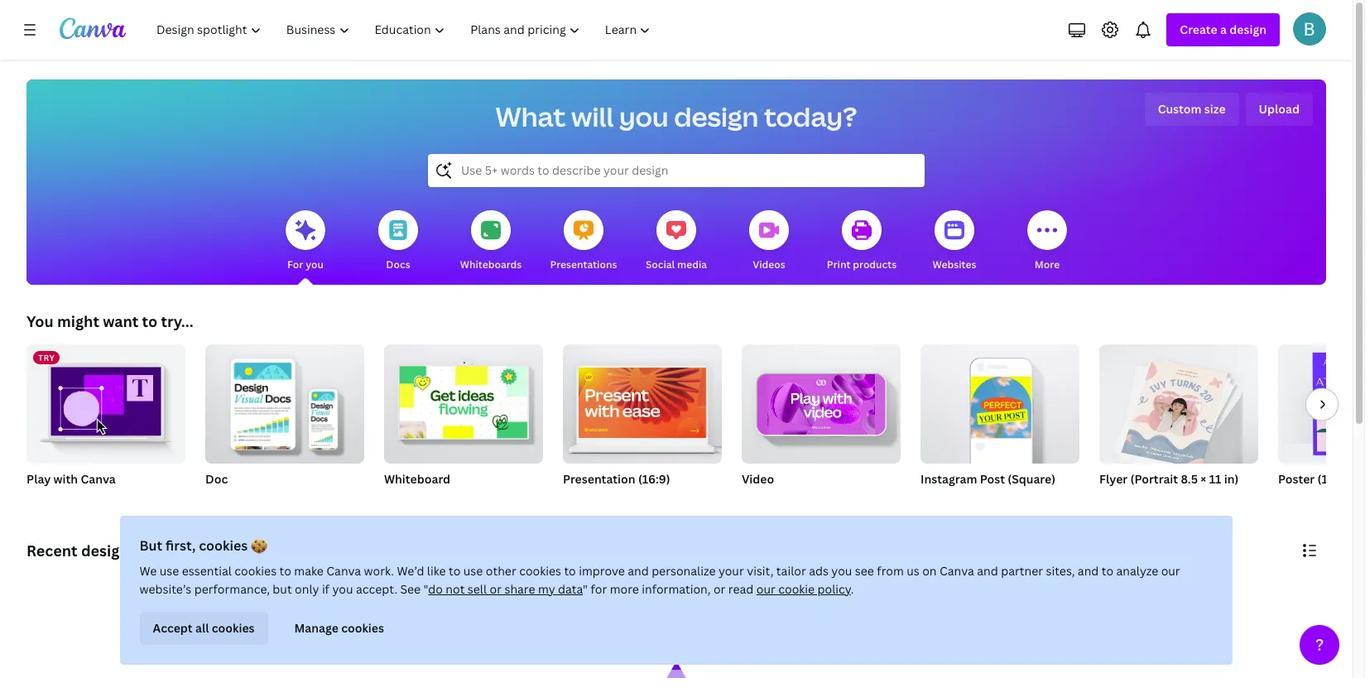 Task type: locate. For each thing, give the bounding box(es) containing it.
0 horizontal spatial canva
[[81, 471, 116, 487]]

(16:9)
[[638, 471, 670, 487]]

or left read
[[714, 581, 726, 597]]

designs
[[81, 541, 136, 561]]

presentation
[[563, 471, 636, 487]]

accept all cookies button
[[140, 612, 268, 645]]

all
[[196, 620, 209, 636]]

cookies inside button
[[342, 620, 385, 636]]

us
[[907, 563, 920, 579]]

(portrait
[[1131, 471, 1178, 487]]

group for the instagram post (square) group
[[921, 338, 1080, 464]]

policy
[[818, 581, 851, 597]]

0 horizontal spatial design
[[674, 99, 759, 134]]

1 horizontal spatial canva
[[327, 563, 362, 579]]

1 × from the left
[[1201, 471, 1207, 487]]

2 horizontal spatial and
[[1078, 563, 1100, 579]]

2 × from the left
[[1338, 471, 1344, 487]]

and
[[628, 563, 649, 579], [978, 563, 999, 579], [1078, 563, 1100, 579]]

× left the 11
[[1201, 471, 1207, 487]]

canva
[[81, 471, 116, 487], [327, 563, 362, 579], [940, 563, 975, 579]]

your
[[719, 563, 745, 579]]

post
[[980, 471, 1005, 487]]

0 vertical spatial design
[[1230, 22, 1267, 37]]

our
[[1162, 563, 1181, 579], [757, 581, 776, 597]]

we
[[140, 563, 157, 579]]

data
[[559, 581, 583, 597]]

cookies up "my"
[[520, 563, 562, 579]]

media
[[677, 258, 707, 272]]

1 horizontal spatial and
[[978, 563, 999, 579]]

group for the whiteboard group in the left of the page
[[384, 338, 543, 464]]

cookies inside button
[[212, 620, 255, 636]]

our down visit,
[[757, 581, 776, 597]]

use up website's
[[160, 563, 180, 579]]

manage cookies button
[[282, 612, 398, 645]]

whiteboard
[[384, 471, 451, 487]]

1 horizontal spatial ×
[[1338, 471, 1344, 487]]

like
[[428, 563, 446, 579]]

and up do not sell or share my data " for more information, or read our cookie policy .
[[628, 563, 649, 579]]

websites button
[[933, 199, 977, 285]]

play with canva
[[26, 471, 116, 487]]

work.
[[364, 563, 395, 579]]

and left partner
[[978, 563, 999, 579]]

× left the 24
[[1338, 471, 1344, 487]]

tailor
[[777, 563, 807, 579]]

× inside group
[[1201, 471, 1207, 487]]

1 horizontal spatial our
[[1162, 563, 1181, 579]]

2 " from the left
[[583, 581, 588, 597]]

accept
[[153, 620, 193, 636]]

cookies down accept. at the bottom of page
[[342, 620, 385, 636]]

more
[[1035, 258, 1060, 272]]

only
[[295, 581, 320, 597]]

today?
[[764, 99, 857, 134]]

sell
[[468, 581, 487, 597]]

group
[[205, 338, 364, 464], [384, 338, 543, 464], [563, 338, 722, 464], [742, 338, 901, 464], [921, 338, 1080, 464], [1100, 338, 1259, 469], [1279, 344, 1366, 464]]

to left try...
[[142, 311, 157, 331]]

you right the for
[[306, 258, 324, 272]]

brad klo image
[[1293, 12, 1327, 46]]

ads
[[810, 563, 829, 579]]

Search search field
[[461, 155, 892, 186]]

or
[[490, 581, 502, 597], [714, 581, 726, 597]]

1 horizontal spatial or
[[714, 581, 726, 597]]

1 horizontal spatial "
[[583, 581, 588, 597]]

×
[[1201, 471, 1207, 487], [1338, 471, 1344, 487]]

" right see at the bottom of the page
[[424, 581, 429, 597]]

0 horizontal spatial use
[[160, 563, 180, 579]]

social media
[[646, 258, 707, 272]]

"
[[424, 581, 429, 597], [583, 581, 588, 597]]

design up search search field
[[674, 99, 759, 134]]

make
[[295, 563, 324, 579]]

0 vertical spatial our
[[1162, 563, 1181, 579]]

1 horizontal spatial design
[[1230, 22, 1267, 37]]

canva up if
[[327, 563, 362, 579]]

use up sell
[[464, 563, 483, 579]]

for
[[287, 258, 303, 272]]

canva right on
[[940, 563, 975, 579]]

to left analyze
[[1102, 563, 1114, 579]]

None search field
[[428, 154, 925, 187]]

0 horizontal spatial "
[[424, 581, 429, 597]]

design right a
[[1230, 22, 1267, 37]]

but first, cookies 🍪
[[140, 537, 268, 555]]

(square)
[[1008, 471, 1056, 487]]

0 horizontal spatial our
[[757, 581, 776, 597]]

performance,
[[195, 581, 270, 597]]

video group
[[742, 338, 901, 508]]

partner
[[1002, 563, 1044, 579]]

video
[[742, 471, 774, 487]]

0 horizontal spatial and
[[628, 563, 649, 579]]

recent
[[26, 541, 78, 561]]

you
[[619, 99, 669, 134], [306, 258, 324, 272], [832, 563, 853, 579], [333, 581, 354, 597]]

or right sell
[[490, 581, 502, 597]]

0 horizontal spatial ×
[[1201, 471, 1207, 487]]

poster (18 × 24 i
[[1279, 471, 1366, 487]]

🍪
[[251, 537, 268, 555]]

sites,
[[1047, 563, 1076, 579]]

" inside we use essential cookies to make canva work. we'd like to use other cookies to improve and personalize your visit, tailor ads you see from us on canva and partner sites, and to analyze our website's performance, but only if you accept. see "
[[424, 581, 429, 597]]

design
[[1230, 22, 1267, 37], [674, 99, 759, 134]]

my
[[539, 581, 556, 597]]

1 " from the left
[[424, 581, 429, 597]]

but first, cookies 🍪 dialog
[[120, 516, 1233, 665]]

to
[[142, 311, 157, 331], [280, 563, 292, 579], [449, 563, 461, 579], [565, 563, 577, 579], [1102, 563, 1114, 579]]

canva right with
[[81, 471, 116, 487]]

cookies up essential
[[199, 537, 248, 555]]

and right sites,
[[1078, 563, 1100, 579]]

2 or from the left
[[714, 581, 726, 597]]

" left for
[[583, 581, 588, 597]]

custom size button
[[1145, 93, 1239, 126]]

products
[[853, 258, 897, 272]]

cookies
[[199, 537, 248, 555], [235, 563, 277, 579], [520, 563, 562, 579], [212, 620, 255, 636], [342, 620, 385, 636]]

accept all cookies
[[153, 620, 255, 636]]

try
[[38, 352, 55, 364]]

1 horizontal spatial use
[[464, 563, 483, 579]]

group for doc group
[[205, 338, 364, 464]]

0 horizontal spatial or
[[490, 581, 502, 597]]

create a design
[[1180, 22, 1267, 37]]

print products button
[[827, 199, 897, 285]]

will
[[571, 99, 614, 134]]

you inside button
[[306, 258, 324, 272]]

poster (18 × 24 in portrait) group
[[1279, 344, 1366, 508]]

group for "video" 'group'
[[742, 338, 901, 464]]

use
[[160, 563, 180, 579], [464, 563, 483, 579]]

cookies right all
[[212, 620, 255, 636]]

do not sell or share my data link
[[429, 581, 583, 597]]

presentation (16:9) group
[[563, 338, 722, 508]]

whiteboard group
[[384, 338, 543, 508]]

size
[[1205, 101, 1226, 117]]

1 or from the left
[[490, 581, 502, 597]]

1 vertical spatial our
[[757, 581, 776, 597]]

our right analyze
[[1162, 563, 1181, 579]]

cookie
[[779, 581, 815, 597]]

videos
[[753, 258, 786, 272]]

canva inside group
[[81, 471, 116, 487]]

our cookie policy link
[[757, 581, 851, 597]]



Task type: vqa. For each thing, say whether or not it's contained in the screenshot.
right design
yes



Task type: describe. For each thing, give the bounding box(es) containing it.
group for the presentation (16:9) group
[[563, 338, 722, 464]]

website's
[[140, 581, 192, 597]]

manage cookies
[[295, 620, 385, 636]]

11
[[1210, 471, 1222, 487]]

doc group
[[205, 338, 364, 508]]

do
[[429, 581, 443, 597]]

flyer (portrait 8.5 × 11 in)
[[1100, 471, 1239, 487]]

i
[[1363, 471, 1366, 487]]

play
[[26, 471, 51, 487]]

create a design button
[[1167, 13, 1280, 46]]

group for flyer (portrait 8.5 × 11 in) group
[[1100, 338, 1259, 469]]

flyer
[[1100, 471, 1128, 487]]

upload button
[[1246, 93, 1313, 126]]

1 and from the left
[[628, 563, 649, 579]]

cookies down 🍪
[[235, 563, 277, 579]]

recent designs
[[26, 541, 136, 561]]

from
[[878, 563, 905, 579]]

to right the like
[[449, 563, 461, 579]]

want
[[103, 311, 138, 331]]

2 and from the left
[[978, 563, 999, 579]]

but
[[140, 537, 163, 555]]

information,
[[642, 581, 711, 597]]

a
[[1221, 22, 1227, 37]]

instagram post (square)
[[921, 471, 1056, 487]]

manage
[[295, 620, 339, 636]]

first,
[[166, 537, 196, 555]]

improve
[[579, 563, 625, 579]]

to up the but
[[280, 563, 292, 579]]

whiteboards button
[[460, 199, 522, 285]]

you right will at top left
[[619, 99, 669, 134]]

see
[[401, 581, 421, 597]]

docs
[[386, 258, 410, 272]]

you right if
[[333, 581, 354, 597]]

try...
[[161, 311, 193, 331]]

3 and from the left
[[1078, 563, 1100, 579]]

create
[[1180, 22, 1218, 37]]

you
[[26, 311, 54, 331]]

for
[[591, 581, 608, 597]]

might
[[57, 311, 99, 331]]

doc
[[205, 471, 228, 487]]

2 horizontal spatial canva
[[940, 563, 975, 579]]

custom size
[[1158, 101, 1226, 117]]

design inside dropdown button
[[1230, 22, 1267, 37]]

personalize
[[652, 563, 716, 579]]

on
[[923, 563, 937, 579]]

2 use from the left
[[464, 563, 483, 579]]

do not sell or share my data " for more information, or read our cookie policy .
[[429, 581, 854, 597]]

24
[[1346, 471, 1360, 487]]

websites
[[933, 258, 977, 272]]

essential
[[182, 563, 232, 579]]

docs button
[[378, 199, 418, 285]]

analyze
[[1117, 563, 1159, 579]]

× inside group
[[1338, 471, 1344, 487]]

(18
[[1318, 471, 1335, 487]]

whiteboards
[[460, 258, 522, 272]]

to up 'data'
[[565, 563, 577, 579]]

presentations button
[[550, 199, 617, 285]]

our inside we use essential cookies to make canva work. we'd like to use other cookies to improve and personalize your visit, tailor ads you see from us on canva and partner sites, and to analyze our website's performance, but only if you accept. see "
[[1162, 563, 1181, 579]]

not
[[446, 581, 465, 597]]

we use essential cookies to make canva work. we'd like to use other cookies to improve and personalize your visit, tailor ads you see from us on canva and partner sites, and to analyze our website's performance, but only if you accept. see "
[[140, 563, 1181, 597]]

you might want to try...
[[26, 311, 193, 331]]

more
[[610, 581, 640, 597]]

we'd
[[397, 563, 425, 579]]

social
[[646, 258, 675, 272]]

flyer (portrait 8.5 × 11 in) group
[[1100, 338, 1259, 508]]

upload
[[1259, 101, 1300, 117]]

other
[[486, 563, 517, 579]]

for you button
[[286, 199, 325, 285]]

1 use from the left
[[160, 563, 180, 579]]

presentation (16:9)
[[563, 471, 670, 487]]

group for poster (18 × 24 in portrait) group
[[1279, 344, 1366, 464]]

read
[[729, 581, 754, 597]]

instagram
[[921, 471, 977, 487]]

1 vertical spatial design
[[674, 99, 759, 134]]

what
[[496, 99, 566, 134]]

custom
[[1158, 101, 1202, 117]]

top level navigation element
[[146, 13, 665, 46]]

videos button
[[749, 199, 789, 285]]

instagram post (square) group
[[921, 338, 1080, 508]]

8.5
[[1181, 471, 1198, 487]]

.
[[851, 581, 854, 597]]

play with canva group
[[26, 344, 185, 489]]

presentations
[[550, 258, 617, 272]]

social media button
[[646, 199, 707, 285]]

print
[[827, 258, 851, 272]]

with
[[53, 471, 78, 487]]

if
[[322, 581, 330, 597]]

visit,
[[747, 563, 774, 579]]

accept.
[[356, 581, 398, 597]]

you up policy
[[832, 563, 853, 579]]

in)
[[1225, 471, 1239, 487]]



